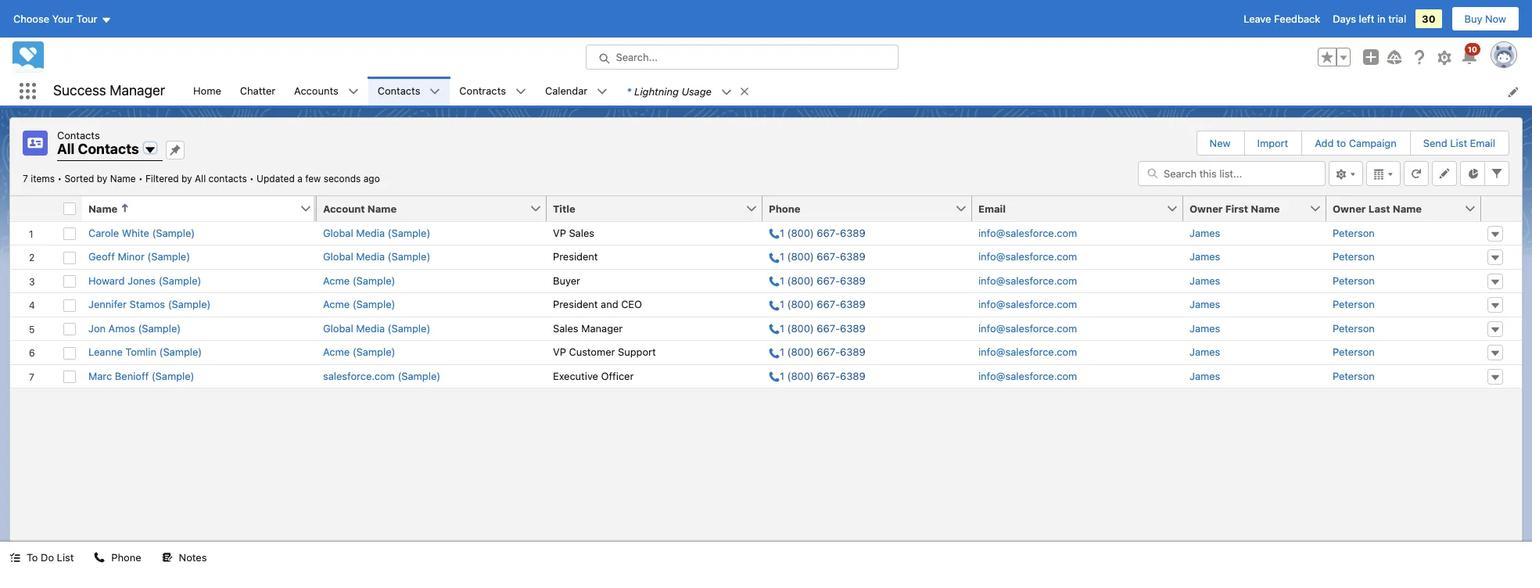 Task type: locate. For each thing, give the bounding box(es) containing it.
6 1 (800) 667-6389 link from the top
[[769, 345, 866, 360]]

•
[[57, 172, 62, 184], [138, 172, 143, 184], [250, 172, 254, 184]]

1 owner from the left
[[1190, 202, 1223, 215]]

name down all contacts
[[110, 172, 136, 184]]

text default image inside contacts list item
[[430, 86, 441, 97]]

5 667- from the top
[[817, 322, 840, 334]]

1 vertical spatial acme (sample) link
[[323, 297, 395, 313]]

0 horizontal spatial owner
[[1190, 202, 1223, 215]]

0 vertical spatial global
[[323, 226, 353, 239]]

list containing home
[[184, 77, 1532, 106]]

vp for vp customer support
[[553, 346, 566, 358]]

2 global from the top
[[323, 250, 353, 263]]

1 for customer
[[780, 346, 785, 358]]

peterson for vp customer support
[[1333, 346, 1375, 358]]

1 (800) 667-6389 for customer
[[780, 346, 866, 358]]

sales
[[569, 226, 595, 239], [553, 322, 579, 334]]

4 6389 from the top
[[840, 298, 866, 311]]

6 6389 from the top
[[840, 346, 866, 358]]

leanne tomlin (sample)
[[88, 346, 202, 358]]

(sample) for 2nd global media (sample) link from the top of the all contacts grid
[[388, 250, 431, 263]]

6 1 (800) 667-6389 from the top
[[780, 346, 866, 358]]

0 horizontal spatial phone
[[111, 551, 141, 564]]

1 vertical spatial global
[[323, 250, 353, 263]]

(sample) inside the carole white (sample) link
[[152, 226, 195, 239]]

filtered
[[145, 172, 179, 184]]

contacts list item
[[368, 77, 450, 106]]

vp down the title
[[553, 226, 566, 239]]

None search field
[[1138, 161, 1326, 186]]

sales down the title
[[569, 226, 595, 239]]

1 vertical spatial phone
[[111, 551, 141, 564]]

choose
[[13, 13, 49, 25]]

acme (sample) link
[[323, 273, 395, 289], [323, 297, 395, 313], [323, 345, 395, 360]]

6 james from the top
[[1190, 346, 1221, 358]]

chatter link
[[231, 77, 285, 106]]

1 horizontal spatial by
[[181, 172, 192, 184]]

3 1 (800) 667-6389 from the top
[[780, 274, 866, 287]]

1 horizontal spatial owner
[[1333, 202, 1366, 215]]

2 vertical spatial global media (sample)
[[323, 322, 431, 334]]

1 peterson from the top
[[1333, 226, 1375, 239]]

acme
[[323, 274, 350, 287], [323, 298, 350, 311], [323, 346, 350, 358]]

success
[[53, 82, 106, 99]]

manager inside all contacts grid
[[581, 322, 623, 334]]

list
[[1451, 137, 1468, 149], [57, 551, 74, 564]]

info@salesforce.com link for vp customer support
[[979, 345, 1077, 360]]

manager
[[110, 82, 165, 99], [581, 322, 623, 334]]

days
[[1333, 13, 1356, 25]]

5 james from the top
[[1190, 322, 1221, 334]]

6 james link from the top
[[1190, 345, 1221, 360]]

all contacts status
[[23, 172, 257, 184]]

and
[[601, 298, 618, 311]]

(sample) inside marc benioff (sample) link
[[152, 370, 194, 382]]

list item containing *
[[617, 77, 757, 106]]

add
[[1315, 137, 1334, 149]]

text default image right usage
[[721, 87, 732, 98]]

name right last
[[1393, 202, 1422, 215]]

3 james from the top
[[1190, 274, 1221, 287]]

peterson link
[[1333, 226, 1375, 241], [1333, 250, 1375, 265], [1333, 273, 1375, 289], [1333, 297, 1375, 313], [1333, 321, 1375, 336], [1333, 345, 1375, 360], [1333, 369, 1375, 384]]

text default image inside calendar 'list item'
[[597, 86, 608, 97]]

2 vp from the top
[[553, 346, 566, 358]]

info@salesforce.com for president and ceo
[[979, 298, 1077, 311]]

(sample) for howard jones (sample) 'link'
[[159, 274, 201, 287]]

cell
[[57, 196, 82, 222]]

vp up executive
[[553, 346, 566, 358]]

0 horizontal spatial email
[[979, 202, 1006, 215]]

5 (800) from the top
[[787, 322, 814, 334]]

by right filtered on the top of the page
[[181, 172, 192, 184]]

james link for sales manager
[[1190, 321, 1221, 336]]

global media (sample)
[[323, 226, 431, 239], [323, 250, 431, 263], [323, 322, 431, 334]]

7 james link from the top
[[1190, 369, 1221, 384]]

info@salesforce.com link
[[979, 226, 1077, 241], [979, 250, 1077, 265], [979, 273, 1077, 289], [979, 297, 1077, 313], [979, 321, 1077, 336], [979, 345, 1077, 360], [979, 369, 1077, 384]]

a
[[297, 172, 303, 184]]

info@salesforce.com link for executive officer
[[979, 369, 1077, 384]]

acme (sample) link for jennifer stamos (sample)
[[323, 297, 395, 313]]

now
[[1486, 13, 1507, 25]]

5 peterson from the top
[[1333, 322, 1375, 334]]

text default image left to
[[9, 552, 20, 563]]

owner left last
[[1333, 202, 1366, 215]]

text default image inside list item
[[721, 87, 732, 98]]

2 president from the top
[[553, 298, 598, 311]]

4 peterson from the top
[[1333, 298, 1375, 311]]

jennifer stamos (sample)
[[88, 298, 211, 311]]

1 horizontal spatial list
[[1451, 137, 1468, 149]]

(sample) inside leanne tomlin (sample) link
[[159, 346, 202, 358]]

7 info@salesforce.com link from the top
[[979, 369, 1077, 384]]

jennifer
[[88, 298, 127, 311]]

info@salesforce.com for executive officer
[[979, 370, 1077, 382]]

list inside button
[[1451, 137, 1468, 149]]

james for vp customer support
[[1190, 346, 1221, 358]]

1 (800) 667-6389 for sales
[[780, 226, 866, 239]]

2 1 (800) 667-6389 link from the top
[[769, 250, 866, 265]]

1 horizontal spatial •
[[138, 172, 143, 184]]

1 (800) 667-6389 for manager
[[780, 322, 866, 334]]

7 peterson from the top
[[1333, 370, 1375, 382]]

name up carole
[[88, 202, 118, 215]]

1 global media (sample) link from the top
[[323, 226, 431, 241]]

list inside button
[[57, 551, 74, 564]]

1 peterson link from the top
[[1333, 226, 1375, 241]]

phone button
[[763, 196, 955, 221], [85, 542, 151, 573]]

0 vertical spatial global media (sample)
[[323, 226, 431, 239]]

text default image
[[739, 86, 750, 97], [348, 86, 359, 97], [430, 86, 441, 97], [9, 552, 20, 563], [162, 552, 173, 563]]

2 horizontal spatial •
[[250, 172, 254, 184]]

2 acme (sample) from the top
[[323, 298, 395, 311]]

6 info@salesforce.com from the top
[[979, 346, 1077, 358]]

10
[[1468, 45, 1478, 54]]

vp for vp sales
[[553, 226, 566, 239]]

few
[[305, 172, 321, 184]]

peterson for president and ceo
[[1333, 298, 1375, 311]]

global
[[323, 226, 353, 239], [323, 250, 353, 263], [323, 322, 353, 334]]

1 vertical spatial media
[[356, 250, 385, 263]]

1 vertical spatial acme
[[323, 298, 350, 311]]

1 vertical spatial list
[[57, 551, 74, 564]]

0 horizontal spatial manager
[[110, 82, 165, 99]]

(sample) for leanne tomlin (sample) link
[[159, 346, 202, 358]]

5 info@salesforce.com from the top
[[979, 322, 1077, 334]]

0 vertical spatial acme (sample)
[[323, 274, 395, 287]]

0 horizontal spatial by
[[97, 172, 107, 184]]

acme (sample) link for howard jones (sample)
[[323, 273, 395, 289]]

info@salesforce.com link for buyer
[[979, 273, 1077, 289]]

0 vertical spatial list
[[1451, 137, 1468, 149]]

(sample) inside jennifer stamos (sample) link
[[168, 298, 211, 311]]

1 vertical spatial global media (sample) link
[[323, 250, 431, 265]]

2 vertical spatial media
[[356, 322, 385, 334]]

(800)
[[787, 226, 814, 239], [787, 250, 814, 263], [787, 274, 814, 287], [787, 298, 814, 311], [787, 322, 814, 334], [787, 346, 814, 358], [787, 370, 814, 382]]

text default image
[[515, 86, 526, 97], [597, 86, 608, 97], [721, 87, 732, 98], [94, 552, 105, 563]]

7 1 (800) 667-6389 link from the top
[[769, 369, 866, 384]]

global media (sample) for sales
[[323, 322, 431, 334]]

4 1 (800) 667-6389 link from the top
[[769, 297, 866, 313]]

cell inside all contacts grid
[[57, 196, 82, 222]]

2 vertical spatial global media (sample) link
[[323, 321, 431, 336]]

0 vertical spatial president
[[553, 250, 598, 263]]

(sample) inside the jon amos (sample) link
[[138, 322, 181, 334]]

0 vertical spatial acme
[[323, 274, 350, 287]]

list right the send
[[1451, 137, 1468, 149]]

7 peterson link from the top
[[1333, 369, 1375, 384]]

3 peterson from the top
[[1333, 274, 1375, 287]]

5 james link from the top
[[1190, 321, 1221, 336]]

2 james from the top
[[1190, 250, 1221, 263]]

1 acme (sample) from the top
[[323, 274, 395, 287]]

peterson link for buyer
[[1333, 273, 1375, 289]]

1 horizontal spatial phone
[[769, 202, 801, 215]]

• right items
[[57, 172, 62, 184]]

geoff minor (sample)
[[88, 250, 190, 263]]

name element
[[82, 196, 326, 222]]

(sample) for marc benioff (sample) link
[[152, 370, 194, 382]]

executive
[[553, 370, 598, 382]]

4 peterson link from the top
[[1333, 297, 1375, 313]]

1 horizontal spatial phone button
[[763, 196, 955, 221]]

james link
[[1190, 226, 1221, 241], [1190, 250, 1221, 265], [1190, 273, 1221, 289], [1190, 297, 1221, 313], [1190, 321, 1221, 336], [1190, 345, 1221, 360], [1190, 369, 1221, 384]]

0 vertical spatial phone
[[769, 202, 801, 215]]

4 (800) from the top
[[787, 298, 814, 311]]

2 james link from the top
[[1190, 250, 1221, 265]]

contacts
[[208, 172, 247, 184]]

owner last name button
[[1327, 196, 1464, 221]]

owner for owner first name
[[1190, 202, 1223, 215]]

1 vertical spatial all
[[195, 172, 206, 184]]

owner
[[1190, 202, 1223, 215], [1333, 202, 1366, 215]]

name down ago
[[368, 202, 397, 215]]

0 horizontal spatial phone button
[[85, 542, 151, 573]]

accounts list item
[[285, 77, 368, 106]]

text default image inside to do list button
[[9, 552, 20, 563]]

1 global from the top
[[323, 226, 353, 239]]

1 horizontal spatial all
[[195, 172, 206, 184]]

1 (800) from the top
[[787, 226, 814, 239]]

3 global from the top
[[323, 322, 353, 334]]

stamos
[[130, 298, 165, 311]]

text default image left notes
[[162, 552, 173, 563]]

0 vertical spatial global media (sample) link
[[323, 226, 431, 241]]

search...
[[616, 51, 658, 63]]

group
[[1318, 48, 1351, 66]]

3 acme (sample) link from the top
[[323, 345, 395, 360]]

contacts image
[[23, 131, 48, 156]]

manager up vp customer support at the left bottom of page
[[581, 322, 623, 334]]

(sample) for global media (sample) link for sales
[[388, 322, 431, 334]]

2 vertical spatial acme (sample)
[[323, 346, 395, 358]]

2 peterson link from the top
[[1333, 250, 1375, 265]]

to
[[1337, 137, 1346, 149]]

1 acme (sample) link from the top
[[323, 273, 395, 289]]

list item
[[617, 77, 757, 106]]

text default image down search... button
[[739, 86, 750, 97]]

(800) for customer
[[787, 346, 814, 358]]

import button
[[1245, 131, 1301, 155]]

7 items • sorted by name • filtered by all contacts • updated a few seconds ago
[[23, 172, 380, 184]]

4 info@salesforce.com from the top
[[979, 298, 1077, 311]]

text default image inside contracts list item
[[515, 86, 526, 97]]

4 info@salesforce.com link from the top
[[979, 297, 1077, 313]]

by right sorted
[[97, 172, 107, 184]]

1 (800) 667-6389
[[780, 226, 866, 239], [780, 250, 866, 263], [780, 274, 866, 287], [780, 298, 866, 311], [780, 322, 866, 334], [780, 346, 866, 358], [780, 370, 866, 382]]

7 1 from the top
[[780, 370, 785, 382]]

6 1 from the top
[[780, 346, 785, 358]]

1 vertical spatial email
[[979, 202, 1006, 215]]

list right do
[[57, 551, 74, 564]]

james
[[1190, 226, 1221, 239], [1190, 250, 1221, 263], [1190, 274, 1221, 287], [1190, 298, 1221, 311], [1190, 322, 1221, 334], [1190, 346, 1221, 358], [1190, 370, 1221, 382]]

president down buyer
[[553, 298, 598, 311]]

3 acme from the top
[[323, 346, 350, 358]]

1 global media (sample) from the top
[[323, 226, 431, 239]]

7 1 (800) 667-6389 from the top
[[780, 370, 866, 382]]

carole
[[88, 226, 119, 239]]

6 peterson from the top
[[1333, 346, 1375, 358]]

3 acme (sample) from the top
[[323, 346, 395, 358]]

info@salesforce.com link for sales manager
[[979, 321, 1077, 336]]

item number element
[[10, 196, 57, 222]]

to do list
[[27, 551, 74, 564]]

president down "vp sales"
[[553, 250, 598, 263]]

1 1 (800) 667-6389 from the top
[[780, 226, 866, 239]]

acme (sample) for leanne tomlin (sample)
[[323, 346, 395, 358]]

media for vp
[[356, 226, 385, 239]]

2 vertical spatial acme
[[323, 346, 350, 358]]

5 6389 from the top
[[840, 322, 866, 334]]

1 (800) 667-6389 link
[[769, 226, 866, 241], [769, 250, 866, 265], [769, 273, 866, 289], [769, 297, 866, 313], [769, 321, 866, 336], [769, 345, 866, 360], [769, 369, 866, 384]]

by
[[97, 172, 107, 184], [181, 172, 192, 184]]

text default image for contracts
[[515, 86, 526, 97]]

jon amos (sample) link
[[88, 321, 181, 336]]

0 vertical spatial phone button
[[763, 196, 955, 221]]

benioff
[[115, 370, 149, 382]]

1 1 from the top
[[780, 226, 785, 239]]

president for president
[[553, 250, 598, 263]]

peterson link for president and ceo
[[1333, 297, 1375, 313]]

peterson for buyer
[[1333, 274, 1375, 287]]

0 horizontal spatial all
[[57, 141, 75, 157]]

new button
[[1197, 131, 1243, 155]]

1 media from the top
[[356, 226, 385, 239]]

vp sales
[[553, 226, 595, 239]]

email
[[1470, 137, 1496, 149], [979, 202, 1006, 215]]

info@salesforce.com for buyer
[[979, 274, 1077, 287]]

0 horizontal spatial •
[[57, 172, 62, 184]]

1 vertical spatial president
[[553, 298, 598, 311]]

1 (800) 667-6389 link for and
[[769, 297, 866, 313]]

contracts list item
[[450, 77, 536, 106]]

acme for leanne tomlin (sample)
[[323, 346, 350, 358]]

contacts
[[378, 84, 420, 97], [57, 129, 100, 142], [78, 141, 139, 157]]

text default image left *
[[597, 86, 608, 97]]

1 vertical spatial acme (sample)
[[323, 298, 395, 311]]

3 global media (sample) from the top
[[323, 322, 431, 334]]

1 horizontal spatial manager
[[581, 322, 623, 334]]

6 667- from the top
[[817, 346, 840, 358]]

6389 for manager
[[840, 322, 866, 334]]

0 vertical spatial manager
[[110, 82, 165, 99]]

2 vertical spatial global
[[323, 322, 353, 334]]

text default image right contracts
[[515, 86, 526, 97]]

james for president
[[1190, 250, 1221, 263]]

1 vertical spatial global media (sample)
[[323, 250, 431, 263]]

1 info@salesforce.com from the top
[[979, 226, 1077, 239]]

3 info@salesforce.com from the top
[[979, 274, 1077, 287]]

acme (sample) for jennifer stamos (sample)
[[323, 298, 395, 311]]

all left contacts
[[195, 172, 206, 184]]

0 vertical spatial sales
[[569, 226, 595, 239]]

4 667- from the top
[[817, 298, 840, 311]]

(sample) inside "geoff minor (sample)" link
[[147, 250, 190, 263]]

1 vp from the top
[[553, 226, 566, 239]]

(sample) for jennifer stamos (sample) link at the bottom left of the page
[[168, 298, 211, 311]]

6 (800) from the top
[[787, 346, 814, 358]]

• left updated
[[250, 172, 254, 184]]

manager for sales manager
[[581, 322, 623, 334]]

text default image left contracts 'link'
[[430, 86, 441, 97]]

geoff minor (sample) link
[[88, 250, 190, 265]]

1 horizontal spatial email
[[1470, 137, 1496, 149]]

choose your tour button
[[13, 6, 112, 31]]

text default image inside accounts list item
[[348, 86, 359, 97]]

owner for owner last name
[[1333, 202, 1366, 215]]

sales up customer
[[553, 322, 579, 334]]

5 peterson link from the top
[[1333, 321, 1375, 336]]

contacts inside list item
[[378, 84, 420, 97]]

3 info@salesforce.com link from the top
[[979, 273, 1077, 289]]

* lightning usage
[[627, 85, 712, 97]]

import
[[1257, 137, 1289, 149]]

7 (800) from the top
[[787, 370, 814, 382]]

1 vertical spatial manager
[[581, 322, 623, 334]]

(sample) for "geoff minor (sample)" link in the top of the page
[[147, 250, 190, 263]]

2 667- from the top
[[817, 250, 840, 263]]

add to campaign
[[1315, 137, 1397, 149]]

1 vertical spatial vp
[[553, 346, 566, 358]]

0 vertical spatial acme (sample) link
[[323, 273, 395, 289]]

3 667- from the top
[[817, 274, 840, 287]]

• left filtered on the top of the page
[[138, 172, 143, 184]]

5 1 (800) 667-6389 from the top
[[780, 322, 866, 334]]

2 info@salesforce.com from the top
[[979, 250, 1077, 263]]

(800) for manager
[[787, 322, 814, 334]]

salesforce.com (sample)
[[323, 370, 441, 382]]

4 james from the top
[[1190, 298, 1221, 311]]

james for buyer
[[1190, 274, 1221, 287]]

2 vertical spatial acme (sample) link
[[323, 345, 395, 360]]

jon amos (sample)
[[88, 322, 181, 334]]

owner first name
[[1190, 202, 1280, 215]]

peterson
[[1333, 226, 1375, 239], [1333, 250, 1375, 263], [1333, 274, 1375, 287], [1333, 298, 1375, 311], [1333, 322, 1375, 334], [1333, 346, 1375, 358], [1333, 370, 1375, 382]]

1 1 (800) 667-6389 link from the top
[[769, 226, 866, 241]]

0 vertical spatial vp
[[553, 226, 566, 239]]

7 6389 from the top
[[840, 370, 866, 382]]

all right "contacts" icon at top left
[[57, 141, 75, 157]]

name
[[110, 172, 136, 184], [88, 202, 118, 215], [368, 202, 397, 215], [1251, 202, 1280, 215], [1393, 202, 1422, 215]]

global media (sample) link for vp
[[323, 226, 431, 241]]

peterson for executive officer
[[1333, 370, 1375, 382]]

owner left 'first'
[[1190, 202, 1223, 215]]

3 media from the top
[[356, 322, 385, 334]]

james link for president
[[1190, 250, 1221, 265]]

text default image right accounts
[[348, 86, 359, 97]]

list
[[184, 77, 1532, 106]]

manager right success in the left of the page
[[110, 82, 165, 99]]

amos
[[108, 322, 135, 334]]

2 acme (sample) link from the top
[[323, 297, 395, 313]]

6 info@salesforce.com link from the top
[[979, 345, 1077, 360]]

(sample) inside howard jones (sample) 'link'
[[159, 274, 201, 287]]

0 vertical spatial media
[[356, 226, 385, 239]]

7 info@salesforce.com from the top
[[979, 370, 1077, 382]]

howard
[[88, 274, 125, 287]]

7 james from the top
[[1190, 370, 1221, 382]]

3 • from the left
[[250, 172, 254, 184]]

global media (sample) link
[[323, 226, 431, 241], [323, 250, 431, 265], [323, 321, 431, 336]]

5 1 (800) 667-6389 link from the top
[[769, 321, 866, 336]]

2 global media (sample) link from the top
[[323, 250, 431, 265]]

success manager
[[53, 82, 165, 99]]

1 vertical spatial phone button
[[85, 542, 151, 573]]

3 james link from the top
[[1190, 273, 1221, 289]]

email inside all contacts grid
[[979, 202, 1006, 215]]

acme (sample)
[[323, 274, 395, 287], [323, 298, 395, 311], [323, 346, 395, 358]]

1 6389 from the top
[[840, 226, 866, 239]]

vp customer support
[[553, 346, 656, 358]]

4 1 (800) 667-6389 from the top
[[780, 298, 866, 311]]

0 horizontal spatial list
[[57, 551, 74, 564]]



Task type: vqa. For each thing, say whether or not it's contained in the screenshot.
the bottommost NO
no



Task type: describe. For each thing, give the bounding box(es) containing it.
6389 for customer
[[840, 346, 866, 358]]

title
[[553, 202, 576, 215]]

accounts
[[294, 84, 339, 97]]

title element
[[547, 196, 772, 222]]

updated
[[257, 172, 295, 184]]

email element
[[972, 196, 1193, 222]]

buy now
[[1465, 13, 1507, 25]]

feedback
[[1274, 13, 1321, 25]]

last
[[1369, 202, 1390, 215]]

seconds
[[324, 172, 361, 184]]

(800) for and
[[787, 298, 814, 311]]

marc
[[88, 370, 112, 382]]

president for president and ceo
[[553, 298, 598, 311]]

home link
[[184, 77, 231, 106]]

30
[[1422, 13, 1436, 25]]

left
[[1359, 13, 1375, 25]]

667- for customer
[[817, 346, 840, 358]]

jones
[[127, 274, 156, 287]]

new
[[1210, 137, 1231, 149]]

james link for vp customer support
[[1190, 345, 1221, 360]]

all contacts grid
[[10, 196, 1522, 389]]

calendar list item
[[536, 77, 617, 106]]

owner first name button
[[1184, 196, 1309, 221]]

3 6389 from the top
[[840, 274, 866, 287]]

james link for buyer
[[1190, 273, 1221, 289]]

to do list button
[[0, 542, 83, 573]]

info@salesforce.com for sales manager
[[979, 322, 1077, 334]]

calendar
[[545, 84, 588, 97]]

marc benioff (sample) link
[[88, 369, 194, 384]]

global for carole white (sample)
[[323, 226, 353, 239]]

2 global media (sample) from the top
[[323, 250, 431, 263]]

manager for success manager
[[110, 82, 165, 99]]

support
[[618, 346, 656, 358]]

ago
[[364, 172, 380, 184]]

phone inside all contacts grid
[[769, 202, 801, 215]]

usage
[[682, 85, 712, 97]]

phone button inside all contacts grid
[[763, 196, 955, 221]]

acme (sample) link for leanne tomlin (sample)
[[323, 345, 395, 360]]

(800) for officer
[[787, 370, 814, 382]]

667- for and
[[817, 298, 840, 311]]

search... button
[[586, 45, 898, 70]]

global for geoff minor (sample)
[[323, 250, 353, 263]]

all contacts|contacts|list view element
[[9, 117, 1523, 542]]

days left in trial
[[1333, 13, 1407, 25]]

contacts link
[[368, 77, 430, 106]]

0 vertical spatial all
[[57, 141, 75, 157]]

ceo
[[621, 298, 642, 311]]

name button
[[82, 196, 300, 221]]

667- for sales
[[817, 226, 840, 239]]

text default image inside notes button
[[162, 552, 173, 563]]

peterson for president
[[1333, 250, 1375, 263]]

salesforce.com
[[323, 370, 395, 382]]

acme (sample) for howard jones (sample)
[[323, 274, 395, 287]]

(sample) inside salesforce.com (sample) link
[[398, 370, 441, 382]]

buyer
[[553, 274, 580, 287]]

james link for executive officer
[[1190, 369, 1221, 384]]

james for sales manager
[[1190, 322, 1221, 334]]

accounts link
[[285, 77, 348, 106]]

1 • from the left
[[57, 172, 62, 184]]

choose your tour
[[13, 13, 97, 25]]

jennifer stamos (sample) link
[[88, 297, 211, 313]]

1 james link from the top
[[1190, 226, 1221, 241]]

1 (800) 667-6389 link for manager
[[769, 321, 866, 336]]

all contacts
[[57, 141, 139, 157]]

howard jones (sample)
[[88, 274, 201, 287]]

info@salesforce.com link for president and ceo
[[979, 297, 1077, 313]]

Search All Contacts list view. search field
[[1138, 161, 1326, 186]]

action element
[[1482, 196, 1522, 222]]

7
[[23, 172, 28, 184]]

leave feedback
[[1244, 13, 1321, 25]]

minor
[[118, 250, 145, 263]]

notes
[[179, 551, 207, 564]]

text default image for *
[[721, 87, 732, 98]]

customer
[[569, 346, 615, 358]]

buy now button
[[1451, 6, 1520, 31]]

officer
[[601, 370, 634, 382]]

send list email
[[1423, 137, 1496, 149]]

2 • from the left
[[138, 172, 143, 184]]

home
[[193, 84, 221, 97]]

info@salesforce.com link for president
[[979, 250, 1077, 265]]

1 info@salesforce.com link from the top
[[979, 226, 1077, 241]]

info@salesforce.com for president
[[979, 250, 1077, 263]]

(sample) for the carole white (sample) link
[[152, 226, 195, 239]]

calendar link
[[536, 77, 597, 106]]

geoff
[[88, 250, 115, 263]]

phone element
[[763, 196, 982, 222]]

in
[[1377, 13, 1386, 25]]

leanne tomlin (sample) link
[[88, 345, 202, 360]]

leave
[[1244, 13, 1272, 25]]

2 by from the left
[[181, 172, 192, 184]]

account
[[323, 202, 365, 215]]

do
[[41, 551, 54, 564]]

peterson for sales manager
[[1333, 322, 1375, 334]]

marc benioff (sample)
[[88, 370, 194, 382]]

1 (800) 667-6389 link for officer
[[769, 369, 866, 384]]

1 for officer
[[780, 370, 785, 382]]

6389 for and
[[840, 298, 866, 311]]

lightning
[[635, 85, 679, 97]]

global media (sample) for vp
[[323, 226, 431, 239]]

peterson link for sales manager
[[1333, 321, 1375, 336]]

james for president and ceo
[[1190, 298, 1221, 311]]

first
[[1226, 202, 1249, 215]]

1 james from the top
[[1190, 226, 1221, 239]]

leanne
[[88, 346, 123, 358]]

text default image inside list item
[[739, 86, 750, 97]]

howard jones (sample) link
[[88, 273, 201, 289]]

6389 for sales
[[840, 226, 866, 239]]

2 1 (800) 667-6389 from the top
[[780, 250, 866, 263]]

(sample) for the jon amos (sample) link
[[138, 322, 181, 334]]

acme for howard jones (sample)
[[323, 274, 350, 287]]

tomlin
[[125, 346, 156, 358]]

owner last name element
[[1327, 196, 1491, 222]]

3 (800) from the top
[[787, 274, 814, 287]]

sorted
[[64, 172, 94, 184]]

item number image
[[10, 196, 57, 221]]

1 (800) 667-6389 for officer
[[780, 370, 866, 382]]

667- for officer
[[817, 370, 840, 382]]

to
[[27, 551, 38, 564]]

buy
[[1465, 13, 1483, 25]]

2 (800) from the top
[[787, 250, 814, 263]]

1 for and
[[780, 298, 785, 311]]

1 for manager
[[780, 322, 785, 334]]

email button
[[972, 196, 1166, 221]]

3 1 from the top
[[780, 274, 785, 287]]

account name button
[[317, 196, 530, 221]]

peterson link for vp customer support
[[1333, 345, 1375, 360]]

james for executive officer
[[1190, 370, 1221, 382]]

10 button
[[1460, 43, 1481, 66]]

items
[[31, 172, 55, 184]]

global for jon amos (sample)
[[323, 322, 353, 334]]

text default image for calendar
[[597, 86, 608, 97]]

carole white (sample)
[[88, 226, 195, 239]]

peterson link for executive officer
[[1333, 369, 1375, 384]]

0 vertical spatial email
[[1470, 137, 1496, 149]]

2 6389 from the top
[[840, 250, 866, 263]]

text default image right to do list
[[94, 552, 105, 563]]

account name element
[[317, 196, 556, 222]]

contracts link
[[450, 77, 515, 106]]

(800) for sales
[[787, 226, 814, 239]]

(sample) for vp global media (sample) link
[[388, 226, 431, 239]]

add to campaign button
[[1303, 131, 1409, 155]]

peterson link for president
[[1333, 250, 1375, 265]]

2 media from the top
[[356, 250, 385, 263]]

james link for president and ceo
[[1190, 297, 1221, 313]]

media for sales
[[356, 322, 385, 334]]

info@salesforce.com for vp customer support
[[979, 346, 1077, 358]]

notes button
[[152, 542, 216, 573]]

1 vertical spatial sales
[[553, 322, 579, 334]]

title button
[[547, 196, 745, 221]]

1 by from the left
[[97, 172, 107, 184]]

trial
[[1389, 13, 1407, 25]]

6389 for officer
[[840, 370, 866, 382]]

667- for manager
[[817, 322, 840, 334]]

white
[[122, 226, 149, 239]]

contracts
[[459, 84, 506, 97]]

acme for jennifer stamos (sample)
[[323, 298, 350, 311]]

send
[[1423, 137, 1448, 149]]

send list email button
[[1411, 131, 1508, 155]]

action image
[[1482, 196, 1522, 221]]

account name
[[323, 202, 397, 215]]

2 1 from the top
[[780, 250, 785, 263]]

*
[[627, 85, 631, 97]]

name right 'first'
[[1251, 202, 1280, 215]]

campaign
[[1349, 137, 1397, 149]]

3 1 (800) 667-6389 link from the top
[[769, 273, 866, 289]]

owner first name element
[[1184, 196, 1336, 222]]

global media (sample) link for sales
[[323, 321, 431, 336]]

sales manager
[[553, 322, 623, 334]]

1 (800) 667-6389 link for customer
[[769, 345, 866, 360]]

1 for sales
[[780, 226, 785, 239]]

1 (800) 667-6389 for and
[[780, 298, 866, 311]]



